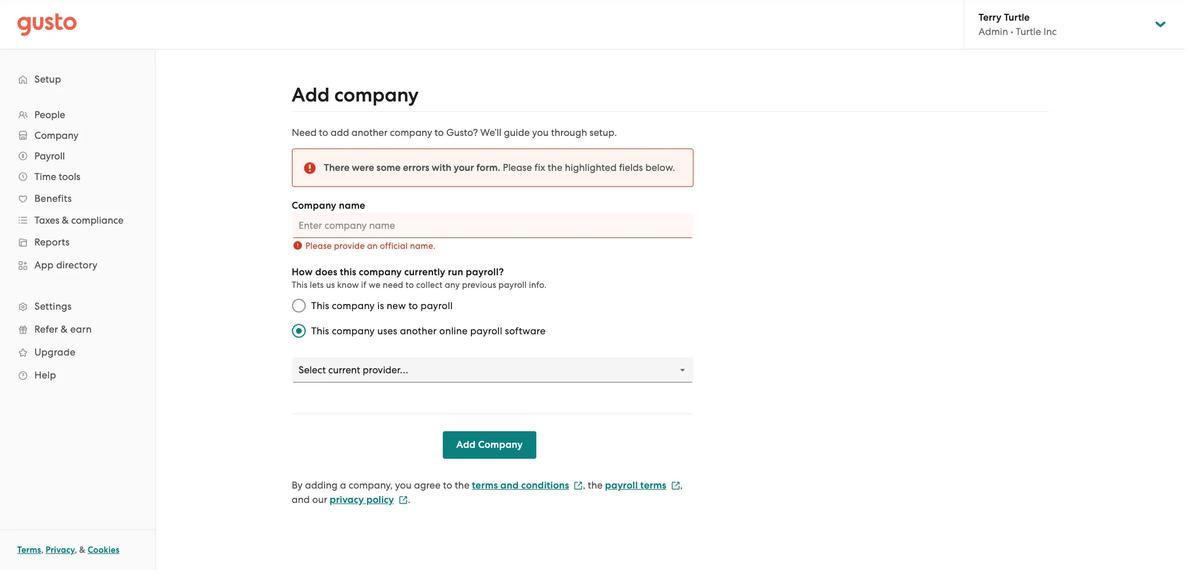 Task type: vqa. For each thing, say whether or not it's contained in the screenshot.
the top EMPLOYEES
no



Task type: locate. For each thing, give the bounding box(es) containing it.
2 vertical spatial &
[[79, 545, 86, 555]]

your
[[454, 162, 474, 174]]

2 horizontal spatial opens in a new tab image
[[671, 481, 680, 490]]

company up add
[[334, 83, 419, 107]]

another right add
[[352, 127, 388, 138]]

•
[[1011, 26, 1014, 37]]

another
[[352, 127, 388, 138], [400, 325, 437, 337]]

and for conditions
[[501, 480, 519, 492]]

any
[[445, 280, 460, 290]]

to right new
[[409, 300, 418, 312]]

1 vertical spatial add
[[457, 439, 476, 451]]

time tools
[[34, 171, 80, 182]]

1 horizontal spatial and
[[501, 480, 519, 492]]

1 vertical spatial another
[[400, 325, 437, 337]]

company for company
[[34, 130, 78, 141]]

opens in a new tab image for privacy policy
[[399, 496, 408, 505]]

& left cookies button
[[79, 545, 86, 555]]

opens in a new tab image for payroll terms
[[671, 481, 680, 490]]

company inside add company button
[[478, 439, 523, 451]]

company left uses
[[332, 325, 375, 337]]

1 vertical spatial please
[[306, 241, 332, 251]]

to inside how does this company currently run payroll? this lets us know if we need to collect any previous payroll info.
[[406, 280, 414, 290]]

earn
[[70, 324, 92, 335]]

refer & earn link
[[11, 319, 143, 340]]

benefits
[[34, 193, 72, 204]]

0 horizontal spatial please
[[306, 241, 332, 251]]

&
[[62, 215, 69, 226], [61, 324, 68, 335], [79, 545, 86, 555]]

payroll right online
[[470, 325, 503, 337]]

0 horizontal spatial add
[[292, 83, 330, 107]]

privacy
[[46, 545, 75, 555]]

opens in a new tab image right payroll terms
[[671, 481, 680, 490]]

0 vertical spatial company
[[34, 130, 78, 141]]

reports
[[34, 236, 70, 248]]

2 vertical spatial this
[[311, 325, 329, 337]]

privacy policy link
[[330, 494, 408, 506]]

1 vertical spatial turtle
[[1016, 26, 1042, 37]]

this
[[292, 280, 308, 290], [311, 300, 329, 312], [311, 325, 329, 337]]

inc
[[1044, 26, 1057, 37]]

, left privacy link
[[41, 545, 44, 555]]

payroll inside how does this company currently run payroll? this lets us know if we need to collect any previous payroll info.
[[499, 280, 527, 290]]

a
[[340, 480, 346, 491]]

& left 'earn'
[[61, 324, 68, 335]]

through
[[551, 127, 587, 138]]

you right guide
[[532, 127, 549, 138]]

opens in a new tab image
[[574, 481, 583, 490], [671, 481, 680, 490], [399, 496, 408, 505]]

taxes & compliance button
[[11, 210, 143, 231]]

our
[[312, 494, 327, 506]]

another for online
[[400, 325, 437, 337]]

2 vertical spatial company
[[478, 439, 523, 451]]

help
[[34, 370, 56, 381]]

1 horizontal spatial terms
[[641, 480, 667, 492]]

company,
[[349, 480, 393, 491]]

the left payroll terms
[[588, 480, 603, 491]]

another right uses
[[400, 325, 437, 337]]

time
[[34, 171, 56, 182]]

taxes
[[34, 215, 59, 226]]

to right agree
[[443, 480, 453, 491]]

This company is new to payroll radio
[[286, 293, 311, 318]]

opens in a new tab image inside the terms and conditions "link"
[[574, 481, 583, 490]]

guide
[[504, 127, 530, 138]]

terms , privacy , & cookies
[[17, 545, 120, 555]]

this
[[340, 266, 356, 278]]

we'll
[[480, 127, 502, 138]]

to right need
[[406, 280, 414, 290]]

payroll terms
[[605, 480, 667, 492]]

company for add company
[[334, 83, 419, 107]]

gusto navigation element
[[0, 49, 155, 405]]

company for this company uses another online payroll software
[[332, 325, 375, 337]]

an
[[367, 241, 378, 251]]

0 horizontal spatial another
[[352, 127, 388, 138]]

gusto?
[[446, 127, 478, 138]]

payroll button
[[11, 146, 143, 166]]

0 vertical spatial &
[[62, 215, 69, 226]]

this for this company is new to payroll
[[311, 300, 329, 312]]

0 vertical spatial please
[[503, 162, 532, 173]]

form.
[[477, 162, 501, 174]]

online
[[439, 325, 468, 337]]

1 terms from the left
[[472, 480, 498, 492]]

1 horizontal spatial the
[[548, 162, 563, 173]]

0 vertical spatial this
[[292, 280, 308, 290]]

1 horizontal spatial add
[[457, 439, 476, 451]]

add for add company
[[457, 439, 476, 451]]

add up need
[[292, 83, 330, 107]]

opens in a new tab image right 'conditions'
[[574, 481, 583, 490]]

and left 'conditions'
[[501, 480, 519, 492]]

turtle right •
[[1016, 26, 1042, 37]]

0 vertical spatial you
[[532, 127, 549, 138]]

0 vertical spatial another
[[352, 127, 388, 138]]

1 vertical spatial and
[[292, 494, 310, 506]]

, inside , and our
[[680, 480, 683, 491]]

list
[[0, 104, 155, 387]]

terms and conditions link
[[472, 480, 583, 492]]

0 horizontal spatial company
[[34, 130, 78, 141]]

please left fix
[[503, 162, 532, 173]]

0 vertical spatial add
[[292, 83, 330, 107]]

people button
[[11, 104, 143, 125]]

1 horizontal spatial opens in a new tab image
[[574, 481, 583, 490]]

and inside , and our
[[292, 494, 310, 506]]

need to add another company to gusto? we'll guide you through setup.
[[292, 127, 617, 138]]

by adding a company, you agree to the
[[292, 480, 470, 491]]

turtle
[[1004, 11, 1030, 24], [1016, 26, 1042, 37]]

refer & earn
[[34, 324, 92, 335]]

turtle up •
[[1004, 11, 1030, 24]]

0 horizontal spatial terms
[[472, 480, 498, 492]]

& right taxes
[[62, 215, 69, 226]]

setup link
[[11, 69, 143, 90]]

the
[[548, 162, 563, 173], [455, 480, 470, 491], [588, 480, 603, 491]]

1 horizontal spatial you
[[532, 127, 549, 138]]

privacy link
[[46, 545, 75, 555]]

add inside button
[[457, 439, 476, 451]]

0 horizontal spatial opens in a new tab image
[[399, 496, 408, 505]]

terry turtle admin • turtle inc
[[979, 11, 1057, 37]]

and down 'by'
[[292, 494, 310, 506]]

payroll
[[499, 280, 527, 290], [421, 300, 453, 312], [470, 325, 503, 337], [605, 480, 638, 492]]

you up .
[[395, 480, 412, 491]]

the right fix
[[548, 162, 563, 173]]

0 horizontal spatial and
[[292, 494, 310, 506]]

2 horizontal spatial company
[[478, 439, 523, 451]]

admin
[[979, 26, 1009, 37]]

this down how
[[292, 280, 308, 290]]

to
[[319, 127, 328, 138], [435, 127, 444, 138], [406, 280, 414, 290], [409, 300, 418, 312], [443, 480, 453, 491]]

this down this company is new to payroll radio
[[311, 325, 329, 337]]

opens in a new tab image right policy
[[399, 496, 408, 505]]

1 horizontal spatial company
[[292, 200, 337, 212]]

payroll left the "info."
[[499, 280, 527, 290]]

,
[[583, 480, 586, 491], [680, 480, 683, 491], [41, 545, 44, 555], [75, 545, 77, 555]]

need
[[292, 127, 317, 138]]

need
[[383, 280, 404, 290]]

how does this company currently run payroll? this lets us know if we need to collect any previous payroll info.
[[292, 266, 547, 290]]

please up the "does"
[[306, 241, 332, 251]]

2 terms from the left
[[641, 480, 667, 492]]

, right payroll terms
[[680, 480, 683, 491]]

company up terms and conditions
[[478, 439, 523, 451]]

payroll right the , the
[[605, 480, 638, 492]]

payroll?
[[466, 266, 504, 278]]

company for company name
[[292, 200, 337, 212]]

taxes & compliance
[[34, 215, 124, 226]]

company up we
[[359, 266, 402, 278]]

terms
[[472, 480, 498, 492], [641, 480, 667, 492]]

privacy
[[330, 494, 364, 506]]

company inside "company" dropdown button
[[34, 130, 78, 141]]

& for compliance
[[62, 215, 69, 226]]

company left name
[[292, 200, 337, 212]]

& inside dropdown button
[[62, 215, 69, 226]]

we
[[369, 280, 381, 290]]

1 vertical spatial &
[[61, 324, 68, 335]]

this for this company uses another online payroll software
[[311, 325, 329, 337]]

company
[[34, 130, 78, 141], [292, 200, 337, 212], [478, 439, 523, 451]]

1 horizontal spatial please
[[503, 162, 532, 173]]

company down people
[[34, 130, 78, 141]]

opens in a new tab image inside "payroll terms" link
[[671, 481, 680, 490]]

below.
[[646, 162, 675, 173]]

0 horizontal spatial you
[[395, 480, 412, 491]]

1 vertical spatial company
[[292, 200, 337, 212]]

company down know
[[332, 300, 375, 312]]

there
[[324, 162, 350, 174]]

1 vertical spatial this
[[311, 300, 329, 312]]

cookies button
[[88, 543, 120, 557]]

1 horizontal spatial another
[[400, 325, 437, 337]]

name
[[339, 200, 365, 212]]

opens in a new tab image inside privacy policy link
[[399, 496, 408, 505]]

the right agree
[[455, 480, 470, 491]]

upgrade
[[34, 347, 75, 358]]

reports link
[[11, 232, 143, 252]]

new
[[387, 300, 406, 312]]

0 vertical spatial and
[[501, 480, 519, 492]]

to left add
[[319, 127, 328, 138]]

1 vertical spatial you
[[395, 480, 412, 491]]

previous
[[462, 280, 496, 290]]

conditions
[[521, 480, 569, 492]]

add up , and our
[[457, 439, 476, 451]]

payroll terms link
[[605, 480, 680, 492]]

this down lets
[[311, 300, 329, 312]]



Task type: describe. For each thing, give the bounding box(es) containing it.
.
[[408, 494, 410, 506]]

lets
[[310, 280, 324, 290]]

2 horizontal spatial the
[[588, 480, 603, 491]]

help link
[[11, 365, 143, 386]]

software
[[505, 325, 546, 337]]

the inside there were some errors with your form. please fix the highlighted fields below.
[[548, 162, 563, 173]]

us
[[326, 280, 335, 290]]

how
[[292, 266, 313, 278]]

company up the errors
[[390, 127, 432, 138]]

please inside there were some errors with your form. please fix the highlighted fields below.
[[503, 162, 532, 173]]

list containing people
[[0, 104, 155, 387]]

some
[[377, 162, 401, 174]]

run
[[448, 266, 464, 278]]

company button
[[11, 125, 143, 146]]

terry
[[979, 11, 1002, 24]]

privacy policy
[[330, 494, 394, 506]]

fields
[[619, 162, 643, 173]]

another for company
[[352, 127, 388, 138]]

, right 'conditions'
[[583, 480, 586, 491]]

company for this company is new to payroll
[[332, 300, 375, 312]]

setup.
[[590, 127, 617, 138]]

, and our
[[292, 480, 683, 506]]

adding
[[305, 480, 338, 491]]

is
[[377, 300, 384, 312]]

home image
[[17, 13, 77, 36]]

tools
[[59, 171, 80, 182]]

payroll down "collect"
[[421, 300, 453, 312]]

company inside how does this company currently run payroll? this lets us know if we need to collect any previous payroll info.
[[359, 266, 402, 278]]

and for our
[[292, 494, 310, 506]]

if
[[361, 280, 367, 290]]

add company button
[[443, 432, 537, 459]]

payroll
[[34, 150, 65, 162]]

cookies
[[88, 545, 120, 555]]

info.
[[529, 280, 547, 290]]

there were some errors with your form. please fix the highlighted fields below.
[[324, 162, 675, 174]]

app directory
[[34, 259, 98, 271]]

This company uses another online payroll software radio
[[286, 318, 311, 344]]

company name
[[292, 200, 365, 212]]

terms link
[[17, 545, 41, 555]]

collect
[[416, 280, 443, 290]]

by
[[292, 480, 303, 491]]

add for add company
[[292, 83, 330, 107]]

app
[[34, 259, 54, 271]]

Company name field
[[292, 213, 693, 238]]

to left gusto?
[[435, 127, 444, 138]]

people
[[34, 109, 65, 121]]

with
[[432, 162, 452, 174]]

setup
[[34, 73, 61, 85]]

0 horizontal spatial the
[[455, 480, 470, 491]]

0 vertical spatial turtle
[[1004, 11, 1030, 24]]

this company uses another online payroll software
[[311, 325, 546, 337]]

app directory link
[[11, 255, 143, 275]]

terms
[[17, 545, 41, 555]]

this inside how does this company currently run payroll? this lets us know if we need to collect any previous payroll info.
[[292, 280, 308, 290]]

currently
[[404, 266, 446, 278]]

& for earn
[[61, 324, 68, 335]]

add company
[[457, 439, 523, 451]]

agree
[[414, 480, 441, 491]]

add company
[[292, 83, 419, 107]]

compliance
[[71, 215, 124, 226]]

were
[[352, 162, 374, 174]]

directory
[[56, 259, 98, 271]]

please provide an official name.
[[306, 241, 436, 251]]

, the
[[583, 480, 603, 491]]

benefits link
[[11, 188, 143, 209]]

know
[[337, 280, 359, 290]]

does
[[315, 266, 338, 278]]

add
[[331, 127, 349, 138]]

, left cookies button
[[75, 545, 77, 555]]

time tools button
[[11, 166, 143, 187]]

uses
[[377, 325, 398, 337]]

name.
[[410, 241, 436, 251]]

refer
[[34, 324, 58, 335]]

highlighted
[[565, 162, 617, 173]]

opens in a new tab image for terms and conditions
[[574, 481, 583, 490]]

policy
[[366, 494, 394, 506]]

provide
[[334, 241, 365, 251]]

fix
[[535, 162, 545, 173]]

terms and conditions
[[472, 480, 569, 492]]

this company is new to payroll
[[311, 300, 453, 312]]

errors
[[403, 162, 430, 174]]



